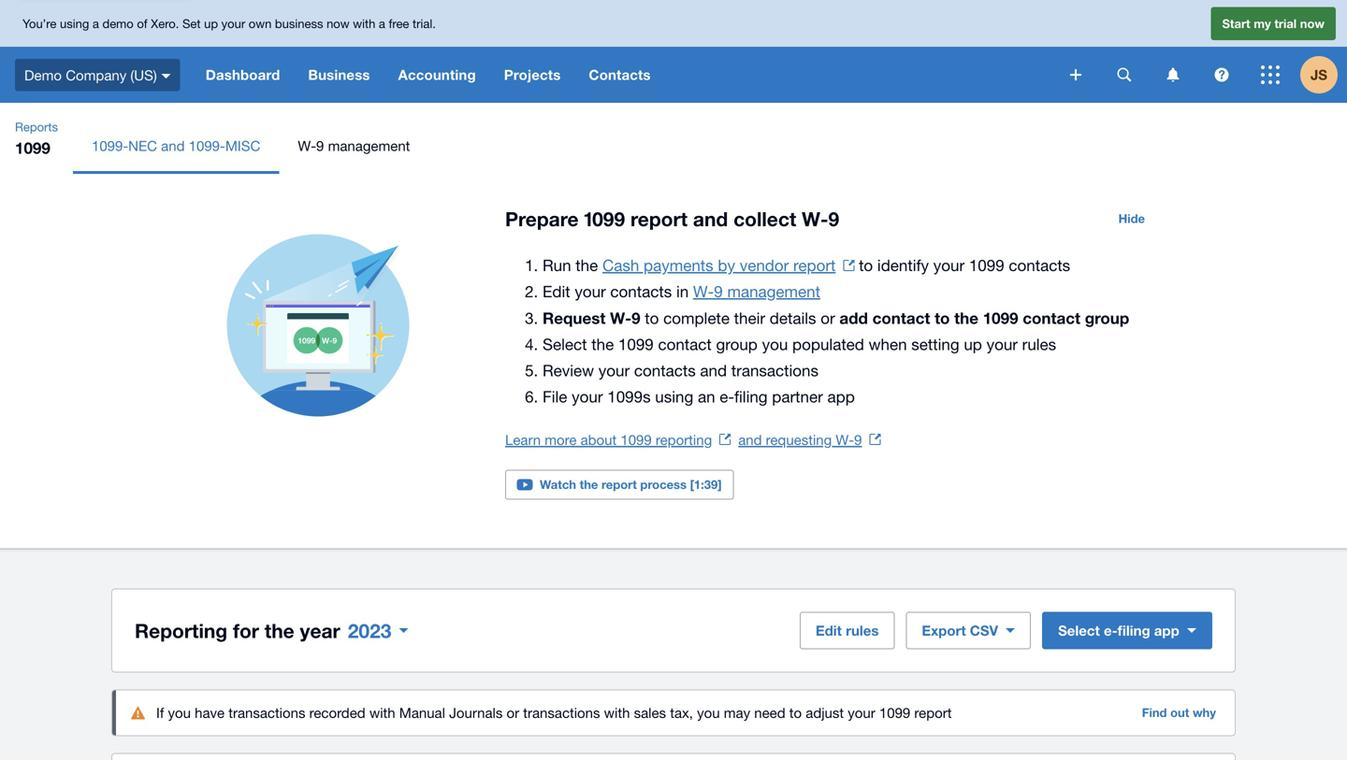 Task type: locate. For each thing, give the bounding box(es) containing it.
1 vertical spatial using
[[655, 388, 694, 406]]

1 horizontal spatial svg image
[[1167, 68, 1179, 82]]

contacts button
[[575, 47, 665, 103]]

contacts
[[589, 66, 651, 83]]

learn
[[505, 432, 541, 448]]

select
[[543, 335, 587, 354], [1058, 623, 1100, 639]]

recorded
[[309, 705, 366, 721]]

app up find out why
[[1154, 623, 1180, 639]]

management down vendor
[[727, 283, 821, 301]]

now right business at the left
[[327, 16, 350, 31]]

trial.
[[413, 16, 436, 31]]

business button
[[294, 47, 384, 103]]

using left an
[[655, 388, 694, 406]]

your left own
[[221, 16, 245, 31]]

and requesting w-9
[[738, 432, 862, 448]]

edit inside edit your contacts in w-9 management request w-9 to complete their details or add contact to the 1099 contact group select the 1099 contact group you populated when setting up your rules review your contacts and transactions file your 1099s using an e-filing partner app
[[543, 283, 570, 301]]

rules
[[1022, 335, 1056, 354], [846, 623, 879, 639]]

1 vertical spatial up
[[964, 335, 982, 354]]

transactions inside edit your contacts in w-9 management request w-9 to complete their details or add contact to the 1099 contact group select the 1099 contact group you populated when setting up your rules review your contacts and transactions file your 1099s using an e-filing partner app
[[731, 362, 819, 380]]

0 horizontal spatial using
[[60, 16, 89, 31]]

1099 up cash at the top of page
[[584, 207, 625, 231]]

request
[[543, 309, 606, 327]]

app
[[828, 388, 855, 406], [1154, 623, 1180, 639]]

1 now from the left
[[327, 16, 350, 31]]

edit down run
[[543, 283, 570, 301]]

transactions right journals
[[523, 705, 600, 721]]

using right you're
[[60, 16, 89, 31]]

your inside banner
[[221, 16, 245, 31]]

2 horizontal spatial svg image
[[1215, 68, 1229, 82]]

up right setting at the right top
[[964, 335, 982, 354]]

report left process
[[602, 478, 637, 492]]

0 horizontal spatial up
[[204, 16, 218, 31]]

to left the "identify"
[[859, 256, 873, 275]]

filing up find
[[1118, 623, 1150, 639]]

reporting
[[656, 432, 712, 448]]

1 vertical spatial filing
[[1118, 623, 1150, 639]]

you're using a demo of xero. set up your own business now with a free trial.
[[22, 16, 436, 31]]

1 horizontal spatial 1099-
[[189, 138, 225, 154]]

run the cash payments by vendor report
[[543, 256, 836, 275]]

0 vertical spatial select
[[543, 335, 587, 354]]

the right run
[[576, 256, 598, 275]]

0 horizontal spatial rules
[[846, 623, 879, 639]]

your right setting at the right top
[[987, 335, 1018, 354]]

a left demo
[[93, 16, 99, 31]]

1 vertical spatial contacts
[[610, 283, 672, 301]]

the down "request"
[[592, 335, 614, 354]]

0 horizontal spatial filing
[[734, 388, 768, 406]]

0 horizontal spatial w-9 management link
[[279, 118, 429, 174]]

with
[[353, 16, 375, 31], [369, 705, 395, 721], [604, 705, 630, 721]]

report right vendor
[[793, 256, 836, 275]]

9 down by
[[714, 283, 723, 301]]

and left requesting
[[738, 432, 762, 448]]

1 horizontal spatial management
[[727, 283, 821, 301]]

1099 inside reports 1099
[[15, 138, 50, 157]]

report
[[631, 207, 688, 231], [793, 256, 836, 275], [602, 478, 637, 492], [914, 705, 952, 721]]

transactions right have
[[229, 705, 305, 721]]

1099 right the "identify"
[[969, 256, 1005, 275]]

0 horizontal spatial e-
[[720, 388, 734, 406]]

0 horizontal spatial select
[[543, 335, 587, 354]]

e-
[[720, 388, 734, 406], [1104, 623, 1118, 639]]

dashboard link
[[192, 47, 294, 103]]

identify
[[878, 256, 929, 275]]

demo
[[24, 67, 62, 83]]

filing right an
[[734, 388, 768, 406]]

own
[[249, 16, 272, 31]]

2 horizontal spatial you
[[762, 335, 788, 354]]

manual
[[399, 705, 445, 721]]

1 horizontal spatial app
[[1154, 623, 1180, 639]]

and up an
[[700, 362, 727, 380]]

1 vertical spatial select
[[1058, 623, 1100, 639]]

w-9 management link for reports 1099
[[279, 118, 429, 174]]

1099-nec and 1099-misc link
[[73, 118, 279, 174]]

reports
[[15, 120, 58, 134]]

hide button
[[1107, 204, 1156, 234]]

1 vertical spatial app
[[1154, 623, 1180, 639]]

with left free
[[353, 16, 375, 31]]

edit up adjust
[[816, 623, 842, 639]]

0 horizontal spatial app
[[828, 388, 855, 406]]

w-
[[298, 138, 316, 154], [802, 207, 828, 231], [693, 283, 714, 301], [610, 309, 632, 327], [836, 432, 854, 448]]

0 vertical spatial w-9 management link
[[279, 118, 429, 174]]

tax,
[[670, 705, 693, 721]]

2 1099- from the left
[[189, 138, 225, 154]]

1 horizontal spatial a
[[379, 16, 385, 31]]

2 vertical spatial contacts
[[634, 362, 696, 380]]

1 1099- from the left
[[92, 138, 128, 154]]

1099
[[15, 138, 50, 157], [584, 207, 625, 231], [969, 256, 1005, 275], [983, 309, 1018, 327], [618, 335, 654, 354], [621, 432, 652, 448], [879, 705, 911, 721]]

2023 button
[[340, 612, 416, 650]]

w-9 management link down vendor
[[693, 283, 821, 301]]

the inside "watch the report process [1:39]" button
[[580, 478, 598, 492]]

the
[[576, 256, 598, 275], [954, 309, 979, 327], [592, 335, 614, 354], [580, 478, 598, 492], [265, 619, 294, 643]]

you inside edit your contacts in w-9 management request w-9 to complete their details or add contact to the 1099 contact group select the 1099 contact group you populated when setting up your rules review your contacts and transactions file your 1099s using an e-filing partner app
[[762, 335, 788, 354]]

0 vertical spatial filing
[[734, 388, 768, 406]]

1 horizontal spatial w-9 management link
[[693, 283, 821, 301]]

1 vertical spatial rules
[[846, 623, 879, 639]]

you right if
[[168, 705, 191, 721]]

you
[[762, 335, 788, 354], [168, 705, 191, 721], [697, 705, 720, 721]]

filing inside edit your contacts in w-9 management request w-9 to complete their details or add contact to the 1099 contact group select the 1099 contact group you populated when setting up your rules review your contacts and transactions file your 1099s using an e-filing partner app
[[734, 388, 768, 406]]

partner
[[772, 388, 823, 406]]

svg image inside demo company (us) popup button
[[162, 74, 171, 78]]

the right watch
[[580, 478, 598, 492]]

js
[[1311, 66, 1328, 83]]

a left free
[[379, 16, 385, 31]]

find out why
[[1142, 706, 1216, 720]]

contact
[[873, 309, 930, 327], [1023, 309, 1081, 327], [658, 335, 712, 354]]

1 horizontal spatial now
[[1300, 16, 1325, 31]]

1 horizontal spatial or
[[821, 309, 835, 327]]

0 horizontal spatial now
[[327, 16, 350, 31]]

setting
[[912, 335, 960, 354]]

1 horizontal spatial e-
[[1104, 623, 1118, 639]]

0 vertical spatial edit
[[543, 283, 570, 301]]

1 vertical spatial e-
[[1104, 623, 1118, 639]]

business
[[308, 66, 370, 83]]

learn more about 1099 reporting
[[505, 432, 712, 448]]

rules inside 'button'
[[846, 623, 879, 639]]

select inside edit your contacts in w-9 management request w-9 to complete their details or add contact to the 1099 contact group select the 1099 contact group you populated when setting up your rules review your contacts and transactions file your 1099s using an e-filing partner app
[[543, 335, 587, 354]]

w-9 management link for to identify your 1099 contacts
[[693, 283, 821, 301]]

a
[[93, 16, 99, 31], [379, 16, 385, 31]]

populated
[[793, 335, 864, 354]]

svg image
[[1261, 65, 1280, 84], [1118, 68, 1132, 82], [1167, 68, 1179, 82]]

0 horizontal spatial management
[[328, 138, 410, 154]]

0 horizontal spatial 1099-
[[92, 138, 128, 154]]

app inside popup button
[[1154, 623, 1180, 639]]

transactions up partner
[[731, 362, 819, 380]]

for
[[233, 619, 259, 643]]

up right set
[[204, 16, 218, 31]]

1099 right about
[[621, 432, 652, 448]]

menu containing 1099-nec and 1099-misc
[[73, 118, 1347, 174]]

up
[[204, 16, 218, 31], [964, 335, 982, 354]]

w-9 management link down business
[[279, 118, 429, 174]]

1099-nec and 1099-misc
[[92, 138, 260, 154]]

when
[[869, 335, 907, 354]]

you right tax,
[[697, 705, 720, 721]]

your up 1099s
[[599, 362, 630, 380]]

to up setting at the right top
[[935, 309, 950, 327]]

sales
[[634, 705, 666, 721]]

0 horizontal spatial or
[[507, 705, 519, 721]]

9 down cash at the top of page
[[632, 309, 640, 327]]

their
[[734, 309, 765, 327]]

0 horizontal spatial a
[[93, 16, 99, 31]]

0 vertical spatial contacts
[[1009, 256, 1071, 275]]

1 horizontal spatial up
[[964, 335, 982, 354]]

vendor
[[740, 256, 789, 275]]

1 vertical spatial management
[[727, 283, 821, 301]]

1099- right nec
[[189, 138, 225, 154]]

menu
[[73, 118, 1347, 174]]

1 horizontal spatial filing
[[1118, 623, 1150, 639]]

1 vertical spatial w-9 management link
[[693, 283, 821, 301]]

up inside edit your contacts in w-9 management request w-9 to complete their details or add contact to the 1099 contact group select the 1099 contact group you populated when setting up your rules review your contacts and transactions file your 1099s using an e-filing partner app
[[964, 335, 982, 354]]

svg image
[[1215, 68, 1229, 82], [1070, 69, 1082, 80], [162, 74, 171, 78]]

main content
[[0, 174, 1347, 761]]

9 right requesting
[[854, 432, 862, 448]]

or left add
[[821, 309, 835, 327]]

0 horizontal spatial svg image
[[1118, 68, 1132, 82]]

select e-filing app
[[1058, 623, 1180, 639]]

collect
[[734, 207, 796, 231]]

your down review
[[572, 388, 603, 406]]

business
[[275, 16, 323, 31]]

0 vertical spatial app
[[828, 388, 855, 406]]

0 vertical spatial group
[[1085, 309, 1130, 327]]

0 vertical spatial or
[[821, 309, 835, 327]]

1099- down 'company'
[[92, 138, 128, 154]]

app right partner
[[828, 388, 855, 406]]

or right journals
[[507, 705, 519, 721]]

with left "manual"
[[369, 705, 395, 721]]

0 vertical spatial e-
[[720, 388, 734, 406]]

edit your contacts in w-9 management request w-9 to complete their details or add contact to the 1099 contact group select the 1099 contact group you populated when setting up your rules review your contacts and transactions file your 1099s using an e-filing partner app
[[543, 283, 1130, 406]]

find
[[1142, 706, 1167, 720]]

2 now from the left
[[1300, 16, 1325, 31]]

1 horizontal spatial you
[[697, 705, 720, 721]]

1099 right adjust
[[879, 705, 911, 721]]

0 horizontal spatial contact
[[658, 335, 712, 354]]

0 vertical spatial rules
[[1022, 335, 1056, 354]]

1099 down reports link
[[15, 138, 50, 157]]

in
[[676, 283, 689, 301]]

0 horizontal spatial svg image
[[162, 74, 171, 78]]

you down 'details'
[[762, 335, 788, 354]]

to
[[859, 256, 873, 275], [935, 309, 950, 327], [645, 309, 659, 327], [789, 705, 802, 721]]

1 horizontal spatial group
[[1085, 309, 1130, 327]]

w- right collect
[[802, 207, 828, 231]]

edit inside 'button'
[[816, 623, 842, 639]]

management down business
[[328, 138, 410, 154]]

1 horizontal spatial rules
[[1022, 335, 1056, 354]]

w- right "request"
[[610, 309, 632, 327]]

demo company (us) button
[[0, 47, 192, 103]]

watch
[[540, 478, 576, 492]]

your right adjust
[[848, 705, 875, 721]]

1 horizontal spatial select
[[1058, 623, 1100, 639]]

1 horizontal spatial using
[[655, 388, 694, 406]]

edit
[[543, 283, 570, 301], [816, 623, 842, 639]]

2 horizontal spatial transactions
[[731, 362, 819, 380]]

filing
[[734, 388, 768, 406], [1118, 623, 1150, 639]]

contacts
[[1009, 256, 1071, 275], [610, 283, 672, 301], [634, 362, 696, 380]]

and
[[161, 138, 185, 154], [693, 207, 728, 231], [700, 362, 727, 380], [738, 432, 762, 448]]

0 horizontal spatial transactions
[[229, 705, 305, 721]]

1 horizontal spatial edit
[[816, 623, 842, 639]]

1 vertical spatial edit
[[816, 623, 842, 639]]

report up payments
[[631, 207, 688, 231]]

banner
[[0, 0, 1347, 103]]

csv
[[970, 623, 998, 639]]

review
[[543, 362, 594, 380]]

why
[[1193, 706, 1216, 720]]

0 horizontal spatial edit
[[543, 283, 570, 301]]

watch the report process [1:39] button
[[505, 470, 734, 500]]

now right trial
[[1300, 16, 1325, 31]]

0 horizontal spatial group
[[716, 335, 758, 354]]

1099s
[[607, 388, 651, 406]]

w- right requesting
[[836, 432, 854, 448]]

group
[[1085, 309, 1130, 327], [716, 335, 758, 354]]



Task type: describe. For each thing, give the bounding box(es) containing it.
or inside edit your contacts in w-9 management request w-9 to complete their details or add contact to the 1099 contact group select the 1099 contact group you populated when setting up your rules review your contacts and transactions file your 1099s using an e-filing partner app
[[821, 309, 835, 327]]

banner containing dashboard
[[0, 0, 1347, 103]]

year
[[300, 619, 340, 643]]

0 vertical spatial up
[[204, 16, 218, 31]]

app inside edit your contacts in w-9 management request w-9 to complete their details or add contact to the 1099 contact group select the 1099 contact group you populated when setting up your rules review your contacts and transactions file your 1099s using an e-filing partner app
[[828, 388, 855, 406]]

need
[[754, 705, 786, 721]]

2 horizontal spatial contact
[[1023, 309, 1081, 327]]

using inside edit your contacts in w-9 management request w-9 to complete their details or add contact to the 1099 contact group select the 1099 contact group you populated when setting up your rules review your contacts and transactions file your 1099s using an e-filing partner app
[[655, 388, 694, 406]]

filing inside popup button
[[1118, 623, 1150, 639]]

warning icon image
[[131, 707, 145, 720]]

reporting
[[135, 619, 227, 643]]

edit rules
[[816, 623, 879, 639]]

w- right 'misc'
[[298, 138, 316, 154]]

demo company (us)
[[24, 67, 157, 83]]

watch the report process [1:39]
[[540, 478, 722, 492]]

process
[[640, 478, 687, 492]]

requesting
[[766, 432, 832, 448]]

find out why button
[[1131, 698, 1228, 728]]

your up "request"
[[575, 283, 606, 301]]

and inside edit your contacts in w-9 management request w-9 to complete their details or add contact to the 1099 contact group select the 1099 contact group you populated when setting up your rules review your contacts and transactions file your 1099s using an e-filing partner app
[[700, 362, 727, 380]]

company
[[66, 67, 127, 83]]

9 right collect
[[828, 207, 839, 231]]

and up by
[[693, 207, 728, 231]]

prepare
[[505, 207, 579, 231]]

your right the "identify"
[[933, 256, 965, 275]]

select inside popup button
[[1058, 623, 1100, 639]]

set
[[182, 16, 201, 31]]

and requesting w-9 link
[[738, 432, 881, 448]]

main content containing prepare 1099 report and collect w-9
[[0, 174, 1347, 761]]

(us)
[[130, 67, 157, 83]]

learn more about 1099 reporting link
[[505, 432, 731, 448]]

0 vertical spatial using
[[60, 16, 89, 31]]

payments
[[644, 256, 714, 275]]

run
[[543, 256, 571, 275]]

w- right in
[[693, 283, 714, 301]]

details
[[770, 309, 816, 327]]

export
[[922, 623, 966, 639]]

and right nec
[[161, 138, 185, 154]]

you're
[[22, 16, 56, 31]]

add
[[840, 309, 868, 327]]

to identify your 1099 contacts
[[855, 256, 1071, 275]]

the right 'for'
[[265, 619, 294, 643]]

export csv
[[922, 623, 998, 639]]

prepare 1099 report and collect w-9
[[505, 207, 839, 231]]

to left complete
[[645, 309, 659, 327]]

w-9 management
[[298, 138, 410, 154]]

rules inside edit your contacts in w-9 management request w-9 to complete their details or add contact to the 1099 contact group select the 1099 contact group you populated when setting up your rules review your contacts and transactions file your 1099s using an e-filing partner app
[[1022, 335, 1056, 354]]

9 down business popup button
[[316, 138, 324, 154]]

export csv button
[[906, 612, 1031, 650]]

2 horizontal spatial svg image
[[1261, 65, 1280, 84]]

start
[[1222, 16, 1251, 31]]

reports link
[[7, 118, 65, 137]]

[1:39]
[[690, 478, 722, 492]]

reporting for the year
[[135, 619, 340, 643]]

if
[[156, 705, 164, 721]]

1 a from the left
[[93, 16, 99, 31]]

edit for edit rules
[[816, 623, 842, 639]]

report inside button
[[602, 478, 637, 492]]

cash
[[602, 256, 639, 275]]

dashboard
[[206, 66, 280, 83]]

1 vertical spatial or
[[507, 705, 519, 721]]

by
[[718, 256, 735, 275]]

to right need
[[789, 705, 802, 721]]

0 vertical spatial management
[[328, 138, 410, 154]]

hide
[[1119, 211, 1145, 226]]

1 horizontal spatial contact
[[873, 309, 930, 327]]

with left the sales
[[604, 705, 630, 721]]

0 horizontal spatial you
[[168, 705, 191, 721]]

journals
[[449, 705, 503, 721]]

of
[[137, 16, 148, 31]]

projects button
[[490, 47, 575, 103]]

complete
[[663, 309, 730, 327]]

js button
[[1300, 47, 1347, 103]]

the up setting at the right top
[[954, 309, 979, 327]]

edit for edit your contacts in w-9 management request w-9 to complete their details or add contact to the 1099 contact group select the 1099 contact group you populated when setting up your rules review your contacts and transactions file your 1099s using an e-filing partner app
[[543, 283, 570, 301]]

xero.
[[151, 16, 179, 31]]

about
[[581, 432, 617, 448]]

have
[[195, 705, 225, 721]]

reports 1099
[[15, 120, 58, 157]]

1099 down to identify your 1099 contacts
[[983, 309, 1018, 327]]

management inside edit your contacts in w-9 management request w-9 to complete their details or add contact to the 1099 contact group select the 1099 contact group you populated when setting up your rules review your contacts and transactions file your 1099s using an e-filing partner app
[[727, 283, 821, 301]]

may
[[724, 705, 750, 721]]

more
[[545, 432, 577, 448]]

edit rules button
[[800, 612, 895, 650]]

accounting
[[398, 66, 476, 83]]

1 horizontal spatial svg image
[[1070, 69, 1082, 80]]

an
[[698, 388, 715, 406]]

start my trial now
[[1222, 16, 1325, 31]]

2023
[[348, 619, 391, 643]]

accounting button
[[384, 47, 490, 103]]

if you have transactions recorded with manual journals or transactions with sales tax, you may need to adjust your 1099 report
[[156, 705, 952, 721]]

adjust
[[806, 705, 844, 721]]

e- inside popup button
[[1104, 623, 1118, 639]]

select e-filing app button
[[1042, 612, 1212, 650]]

out
[[1171, 706, 1189, 720]]

e- inside edit your contacts in w-9 management request w-9 to complete their details or add contact to the 1099 contact group select the 1099 contact group you populated when setting up your rules review your contacts and transactions file your 1099s using an e-filing partner app
[[720, 388, 734, 406]]

1 vertical spatial group
[[716, 335, 758, 354]]

1099 up 1099s
[[618, 335, 654, 354]]

file
[[543, 388, 567, 406]]

2 a from the left
[[379, 16, 385, 31]]

demo
[[102, 16, 134, 31]]

1 horizontal spatial transactions
[[523, 705, 600, 721]]

projects
[[504, 66, 561, 83]]

free
[[389, 16, 409, 31]]

report down export
[[914, 705, 952, 721]]

nec
[[128, 138, 157, 154]]



Task type: vqa. For each thing, say whether or not it's contained in the screenshot.
Print PDF
no



